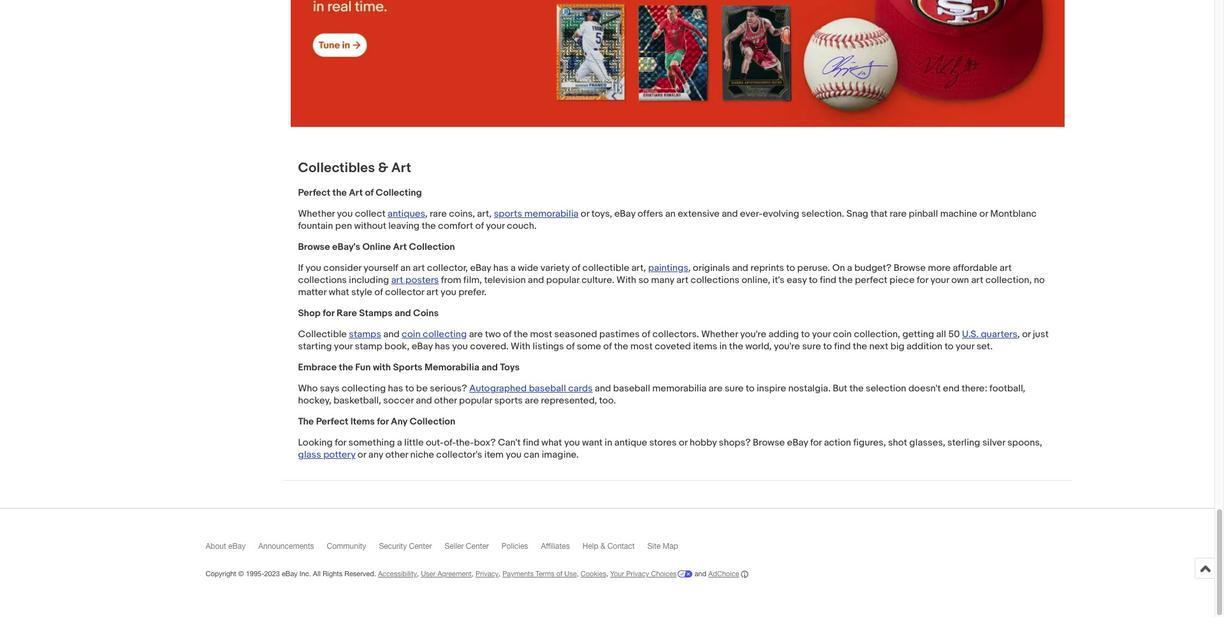 Task type: locate. For each thing, give the bounding box(es) containing it.
u.s. quarters link
[[962, 329, 1018, 341]]

ebay up embrace the fun with sports memorabilia and toys on the bottom left of the page
[[412, 341, 433, 353]]

art left posters
[[391, 274, 403, 287]]

2 horizontal spatial browse
[[894, 262, 926, 274]]

1 collections from the left
[[298, 274, 347, 287]]

are left represented, on the left bottom of page
[[525, 395, 539, 407]]

0 horizontal spatial rare
[[430, 208, 447, 220]]

out-
[[426, 437, 444, 449]]

has down 'sports'
[[388, 383, 403, 395]]

coin down the coins
[[402, 329, 421, 341]]

soccer
[[383, 395, 414, 407]]

a inside , originals and reprints to peruse. on a budget? browse more affordable art collections including
[[848, 262, 853, 274]]

and inside or toys, ebay offers an extensive and ever-evolving selection. snag that rare pinball machine or montblanc fountain pen without leaving the comfort of your couch.
[[722, 208, 738, 220]]

all
[[937, 329, 947, 341]]

1 rare from the left
[[430, 208, 447, 220]]

a inside looking for something a little out-of-the-box? can't find what you want in antique stores or hobby shops? browse ebay for action figures, shot glasses, sterling silver spoons, glass pottery or any other niche collector's item you can imagine.
[[397, 437, 402, 449]]

in right want
[[605, 437, 613, 449]]

1 vertical spatial memorabilia
[[653, 383, 707, 395]]

community link
[[327, 542, 379, 557]]

art, right coins,
[[477, 208, 492, 220]]

privacy right your
[[626, 570, 649, 578]]

with up toys
[[511, 341, 531, 353]]

covered.
[[470, 341, 509, 353]]

art up the coins
[[427, 287, 439, 299]]

coin collecting link
[[402, 329, 467, 341]]

perfect right the
[[316, 416, 349, 428]]

ebay right about
[[228, 542, 246, 551]]

culture.
[[582, 274, 615, 287]]

has for a
[[494, 262, 509, 274]]

0 horizontal spatial has
[[388, 383, 403, 395]]

0 horizontal spatial collecting
[[342, 383, 386, 395]]

montblanc
[[991, 208, 1037, 220]]

comfort
[[438, 220, 473, 232]]

collections left online,
[[691, 274, 740, 287]]

pastimes
[[600, 329, 640, 341]]

& inside main content
[[378, 160, 388, 177]]

autographed
[[469, 383, 527, 395]]

0 vertical spatial other
[[434, 395, 457, 407]]

1 vertical spatial has
[[435, 341, 450, 353]]

1 center from the left
[[409, 542, 432, 551]]

find right can't
[[523, 437, 540, 449]]

an inside or toys, ebay offers an extensive and ever-evolving selection. snag that rare pinball machine or montblanc fountain pen without leaving the comfort of your couch.
[[666, 208, 676, 220]]

0 horizontal spatial browse
[[298, 241, 330, 253]]

for left rare
[[323, 308, 335, 320]]

collection, left no
[[986, 274, 1032, 287]]

rare right that at the right
[[890, 208, 907, 220]]

1 horizontal spatial baseball
[[613, 383, 651, 395]]

1 vertical spatial an
[[401, 262, 411, 274]]

sure left inspire
[[725, 383, 744, 395]]

sports inside and baseball memorabilia are sure to inspire nostalgia. but the selection doesn't end there: football, hockey, basketball, soccer and other popular sports are represented, too.
[[495, 395, 523, 407]]

and inside from film, television and popular culture. with so many art collections online, it's easy to find the perfect piece for your own art collection, no matter what style of collector art you prefer.
[[528, 274, 544, 287]]

site map
[[648, 542, 678, 551]]

of right 'style'
[[375, 287, 383, 299]]

an up collector
[[401, 262, 411, 274]]

& for art
[[378, 160, 388, 177]]

memorabilia left toys,
[[525, 208, 579, 220]]

1 horizontal spatial privacy
[[626, 570, 649, 578]]

sure inside , or just starting your stamp book, ebay has you covered. with listings of some of the most coveted items in the world, you're sure to find the next big addition to your set.
[[803, 341, 822, 353]]

and
[[722, 208, 738, 220], [732, 262, 749, 274], [528, 274, 544, 287], [395, 308, 411, 320], [384, 329, 400, 341], [482, 362, 498, 374], [595, 383, 611, 395], [416, 395, 432, 407], [695, 570, 707, 578]]

the right two
[[514, 329, 528, 341]]

a right on
[[848, 262, 853, 274]]

0 horizontal spatial privacy
[[476, 570, 499, 578]]

help & contact
[[583, 542, 635, 551]]

action
[[824, 437, 852, 449]]

, left cookies
[[577, 570, 579, 578]]

ebay
[[615, 208, 636, 220], [470, 262, 491, 274], [412, 341, 433, 353], [787, 437, 809, 449], [228, 542, 246, 551], [282, 570, 298, 578]]

0 horizontal spatial you're
[[740, 329, 767, 341]]

0 horizontal spatial &
[[378, 160, 388, 177]]

browse down fountain
[[298, 241, 330, 253]]

0 horizontal spatial baseball
[[529, 383, 566, 395]]

find right "easy"
[[820, 274, 837, 287]]

0 vertical spatial in
[[720, 341, 727, 353]]

policies
[[502, 542, 528, 551]]

1 horizontal spatial art,
[[632, 262, 646, 274]]

ebay's
[[332, 241, 360, 253]]

from film, television and popular culture. with so many art collections online, it's easy to find the perfect piece for your own art collection, no matter what style of collector art you prefer.
[[298, 274, 1045, 299]]

1 vertical spatial find
[[835, 341, 851, 353]]

collections inside from film, television and popular culture. with so many art collections online, it's easy to find the perfect piece for your own art collection, no matter what style of collector art you prefer.
[[691, 274, 740, 287]]

your
[[610, 570, 624, 578]]

1 vertical spatial sure
[[725, 383, 744, 395]]

in
[[720, 341, 727, 353], [605, 437, 613, 449]]

other right be
[[434, 395, 457, 407]]

you're left adding
[[740, 329, 767, 341]]

ebay live image image
[[291, 0, 1065, 127]]

find inside , or just starting your stamp book, ebay has you covered. with listings of some of the most coveted items in the world, you're sure to find the next big addition to your set.
[[835, 341, 851, 353]]

2 collections from the left
[[691, 274, 740, 287]]

collectibles & art
[[298, 160, 411, 177]]

0 vertical spatial with
[[617, 274, 637, 287]]

2 rare from the left
[[890, 208, 907, 220]]

1 horizontal spatial sure
[[803, 341, 822, 353]]

collections inside , originals and reprints to peruse. on a budget? browse more affordable art collections including
[[298, 274, 347, 287]]

with
[[617, 274, 637, 287], [511, 341, 531, 353]]

of right some
[[604, 341, 612, 353]]

you're right the world,
[[774, 341, 800, 353]]

toys
[[500, 362, 520, 374]]

, inside , or just starting your stamp book, ebay has you covered. with listings of some of the most coveted items in the world, you're sure to find the next big addition to your set.
[[1018, 329, 1020, 341]]

browse right the "shops?"
[[753, 437, 785, 449]]

1995-
[[246, 570, 264, 578]]

rare inside or toys, ebay offers an extensive and ever-evolving selection. snag that rare pinball machine or montblanc fountain pen without leaving the comfort of your couch.
[[890, 208, 907, 220]]

1 horizontal spatial &
[[601, 542, 606, 551]]

the inside or toys, ebay offers an extensive and ever-evolving selection. snag that rare pinball machine or montblanc fountain pen without leaving the comfort of your couch.
[[422, 220, 436, 232]]

1 vertical spatial in
[[605, 437, 613, 449]]

0 horizontal spatial what
[[329, 287, 349, 299]]

and right television
[[528, 274, 544, 287]]

1 horizontal spatial what
[[542, 437, 562, 449]]

inc.
[[300, 570, 311, 578]]

popular left culture.
[[547, 274, 580, 287]]

memorabilia down coveted
[[653, 383, 707, 395]]

online
[[363, 241, 391, 253]]

autographed baseball cards link
[[469, 383, 593, 395]]

addition
[[907, 341, 943, 353]]

2 horizontal spatial a
[[848, 262, 853, 274]]

0 vertical spatial has
[[494, 262, 509, 274]]

2 center from the left
[[466, 542, 489, 551]]

0 horizontal spatial a
[[397, 437, 402, 449]]

offers
[[638, 208, 663, 220]]

& up collecting at left top
[[378, 160, 388, 177]]

collectibles
[[298, 160, 375, 177]]

center
[[409, 542, 432, 551], [466, 542, 489, 551]]

of inside or toys, ebay offers an extensive and ever-evolving selection. snag that rare pinball machine or montblanc fountain pen without leaving the comfort of your couch.
[[475, 220, 484, 232]]

1 horizontal spatial collection,
[[986, 274, 1032, 287]]

stamp
[[355, 341, 382, 353]]

collections up shop
[[298, 274, 347, 287]]

a left little
[[397, 437, 402, 449]]

1 vertical spatial what
[[542, 437, 562, 449]]

1 horizontal spatial in
[[720, 341, 727, 353]]

1 vertical spatial with
[[511, 341, 531, 353]]

you
[[337, 208, 353, 220], [306, 262, 321, 274], [441, 287, 457, 299], [452, 341, 468, 353], [564, 437, 580, 449], [506, 449, 522, 461]]

2 vertical spatial browse
[[753, 437, 785, 449]]

sports right coins,
[[494, 208, 523, 220]]

1 horizontal spatial collections
[[691, 274, 740, 287]]

0 horizontal spatial an
[[401, 262, 411, 274]]

, left originals
[[689, 262, 691, 274]]

collection
[[409, 241, 455, 253], [410, 416, 456, 428]]

1 horizontal spatial coin
[[833, 329, 852, 341]]

0 vertical spatial an
[[666, 208, 676, 220]]

what
[[329, 287, 349, 299], [542, 437, 562, 449]]

consider
[[324, 262, 362, 274]]

pottery
[[323, 449, 356, 461]]

the left perfect
[[839, 274, 853, 287]]

ebay right toys,
[[615, 208, 636, 220]]

0 horizontal spatial in
[[605, 437, 613, 449]]

0 horizontal spatial sure
[[725, 383, 744, 395]]

what up rare
[[329, 287, 349, 299]]

1 horizontal spatial memorabilia
[[653, 383, 707, 395]]

stamps
[[349, 329, 381, 341]]

couch.
[[507, 220, 537, 232]]

an for yourself
[[401, 262, 411, 274]]

next
[[870, 341, 889, 353]]

and right cards
[[595, 383, 611, 395]]

& right help
[[601, 542, 606, 551]]

2 horizontal spatial has
[[494, 262, 509, 274]]

world,
[[746, 341, 772, 353]]

with inside from film, television and popular culture. with so many art collections online, it's easy to find the perfect piece for your own art collection, no matter what style of collector art you prefer.
[[617, 274, 637, 287]]

2 privacy from the left
[[626, 570, 649, 578]]

1 horizontal spatial most
[[631, 341, 653, 353]]

has up memorabilia
[[435, 341, 450, 353]]

paintings
[[649, 262, 689, 274]]

1 vertical spatial other
[[386, 449, 408, 461]]

in right items
[[720, 341, 727, 353]]

0 horizontal spatial art,
[[477, 208, 492, 220]]

what right the can
[[542, 437, 562, 449]]

1 vertical spatial art,
[[632, 262, 646, 274]]

0 horizontal spatial center
[[409, 542, 432, 551]]

privacy down seller center link
[[476, 570, 499, 578]]

sports
[[393, 362, 423, 374]]

on
[[833, 262, 845, 274]]

0 vertical spatial what
[[329, 287, 349, 299]]

about ebay
[[206, 542, 246, 551]]

embrace
[[298, 362, 337, 374]]

rare
[[430, 208, 447, 220], [890, 208, 907, 220]]

1 vertical spatial popular
[[459, 395, 493, 407]]

art up collecting at left top
[[392, 160, 411, 177]]

the right the "leaving"
[[422, 220, 436, 232]]

your inside from film, television and popular culture. with so many art collections online, it's easy to find the perfect piece for your own art collection, no matter what style of collector art you prefer.
[[931, 274, 950, 287]]

art down the "leaving"
[[393, 241, 407, 253]]

ebay up prefer.
[[470, 262, 491, 274]]

art right the affordable
[[1000, 262, 1012, 274]]

toys,
[[592, 208, 613, 220]]

1 horizontal spatial browse
[[753, 437, 785, 449]]

sports down toys
[[495, 395, 523, 407]]

collecting down the coins
[[423, 329, 467, 341]]

the right but
[[850, 383, 864, 395]]

you up memorabilia
[[452, 341, 468, 353]]

or inside , or just starting your stamp book, ebay has you covered. with listings of some of the most coveted items in the world, you're sure to find the next big addition to your set.
[[1023, 329, 1031, 341]]

to inside from film, television and popular culture. with so many art collections online, it's easy to find the perfect piece for your own art collection, no matter what style of collector art you prefer.
[[809, 274, 818, 287]]

0 horizontal spatial other
[[386, 449, 408, 461]]

2 baseball from the left
[[613, 383, 651, 395]]

the down collectibles
[[333, 187, 347, 199]]

collect
[[355, 208, 386, 220]]

online,
[[742, 274, 771, 287]]

the right some
[[614, 341, 629, 353]]

0 vertical spatial popular
[[547, 274, 580, 287]]

0 vertical spatial collection,
[[986, 274, 1032, 287]]

most left coveted
[[631, 341, 653, 353]]

1 horizontal spatial you're
[[774, 341, 800, 353]]

so
[[639, 274, 649, 287]]

1 vertical spatial whether
[[702, 329, 738, 341]]

1 horizontal spatial collecting
[[423, 329, 467, 341]]

or left the hobby
[[679, 437, 688, 449]]

of right coins,
[[475, 220, 484, 232]]

whether left the world,
[[702, 329, 738, 341]]

to inside , originals and reprints to peruse. on a budget? browse more affordable art collections including
[[787, 262, 796, 274]]

your left stamp
[[334, 341, 353, 353]]

and left reprints
[[732, 262, 749, 274]]

1 horizontal spatial rare
[[890, 208, 907, 220]]

ebay inside or toys, ebay offers an extensive and ever-evolving selection. snag that rare pinball machine or montblanc fountain pen without leaving the comfort of your couch.
[[615, 208, 636, 220]]

with left "so"
[[617, 274, 637, 287]]

1 vertical spatial sports
[[495, 395, 523, 407]]

and right stamp
[[384, 329, 400, 341]]

a left "wide"
[[511, 262, 516, 274]]

0 vertical spatial &
[[378, 160, 388, 177]]

big
[[891, 341, 905, 353]]

ebay left action
[[787, 437, 809, 449]]

50
[[949, 329, 960, 341]]

or left just at the right
[[1023, 329, 1031, 341]]

1 vertical spatial &
[[601, 542, 606, 551]]

has inside , or just starting your stamp book, ebay has you covered. with listings of some of the most coveted items in the world, you're sure to find the next big addition to your set.
[[435, 341, 450, 353]]

0 vertical spatial find
[[820, 274, 837, 287]]

0 vertical spatial whether
[[298, 208, 335, 220]]

for right looking
[[335, 437, 346, 449]]

baseball right cards
[[613, 383, 651, 395]]

0 horizontal spatial most
[[530, 329, 553, 341]]

you left prefer.
[[441, 287, 457, 299]]

collection, left getting
[[854, 329, 901, 341]]

browse
[[298, 241, 330, 253], [894, 262, 926, 274], [753, 437, 785, 449]]

2 vertical spatial find
[[523, 437, 540, 449]]

art, left many
[[632, 262, 646, 274]]

0 horizontal spatial popular
[[459, 395, 493, 407]]

0 vertical spatial art
[[392, 160, 411, 177]]

baseball
[[529, 383, 566, 395], [613, 383, 651, 395]]

serious?
[[430, 383, 467, 395]]

security center link
[[379, 542, 445, 557]]

other inside and baseball memorabilia are sure to inspire nostalgia. but the selection doesn't end there: football, hockey, basketball, soccer and other popular sports are represented, too.
[[434, 395, 457, 407]]

to
[[787, 262, 796, 274], [809, 274, 818, 287], [801, 329, 810, 341], [824, 341, 833, 353], [945, 341, 954, 353], [405, 383, 414, 395], [746, 383, 755, 395]]

of right variety
[[572, 262, 581, 274]]

collectibles & art main content
[[132, 0, 1083, 493]]

you left want
[[564, 437, 580, 449]]

in inside , or just starting your stamp book, ebay has you covered. with listings of some of the most coveted items in the world, you're sure to find the next big addition to your set.
[[720, 341, 727, 353]]

None text field
[[291, 0, 1065, 128]]

are left two
[[469, 329, 483, 341]]

0 horizontal spatial collections
[[298, 274, 347, 287]]

sterling
[[948, 437, 981, 449]]

0 horizontal spatial collection,
[[854, 329, 901, 341]]

0 horizontal spatial with
[[511, 341, 531, 353]]

2 coin from the left
[[833, 329, 852, 341]]

0 horizontal spatial memorabilia
[[525, 208, 579, 220]]

art posters link
[[391, 274, 439, 287]]

center for security center
[[409, 542, 432, 551]]

some
[[577, 341, 601, 353]]

center right security at the left of the page
[[409, 542, 432, 551]]

collecting down the fun
[[342, 383, 386, 395]]

user agreement link
[[421, 570, 472, 578]]

other inside looking for something a little out-of-the-box? can't find what you want in antique stores or hobby shops? browse ebay for action figures, shot glasses, sterling silver spoons, glass pottery or any other niche collector's item you can imagine.
[[386, 449, 408, 461]]

1 horizontal spatial with
[[617, 274, 637, 287]]

shops?
[[719, 437, 751, 449]]

has left "wide"
[[494, 262, 509, 274]]

1 vertical spatial art
[[349, 187, 363, 199]]

if you consider yourself an art collector, ebay has a wide variety of collectible art, paintings
[[298, 262, 689, 274]]

0 horizontal spatial whether
[[298, 208, 335, 220]]

, left privacy link
[[472, 570, 474, 578]]

spoons,
[[1008, 437, 1043, 449]]

looking for something a little out-of-the-box? can't find what you want in antique stores or hobby shops? browse ebay for action figures, shot glasses, sterling silver spoons, glass pottery or any other niche collector's item you can imagine.
[[298, 437, 1043, 461]]

0 horizontal spatial are
[[469, 329, 483, 341]]

1 vertical spatial perfect
[[316, 416, 349, 428]]

1 vertical spatial browse
[[894, 262, 926, 274]]

1 horizontal spatial popular
[[547, 274, 580, 287]]

0 horizontal spatial coin
[[402, 329, 421, 341]]

starting
[[298, 341, 332, 353]]

collection up collector,
[[409, 241, 455, 253]]

0 vertical spatial art,
[[477, 208, 492, 220]]

end
[[943, 383, 960, 395]]

shot
[[889, 437, 908, 449]]

privacy link
[[476, 570, 499, 578]]

style
[[351, 287, 372, 299]]

an
[[666, 208, 676, 220], [401, 262, 411, 274]]

no
[[1034, 274, 1045, 287]]

for right piece
[[917, 274, 929, 287]]

1 horizontal spatial other
[[434, 395, 457, 407]]

art up collector
[[413, 262, 425, 274]]

1 horizontal spatial has
[[435, 341, 450, 353]]

the
[[333, 187, 347, 199], [422, 220, 436, 232], [839, 274, 853, 287], [514, 329, 528, 341], [614, 341, 629, 353], [729, 341, 744, 353], [853, 341, 868, 353], [339, 362, 353, 374], [850, 383, 864, 395]]

baseball inside and baseball memorabilia are sure to inspire nostalgia. but the selection doesn't end there: football, hockey, basketball, soccer and other popular sports are represented, too.
[[613, 383, 651, 395]]

coveted
[[655, 341, 691, 353]]

1 horizontal spatial center
[[466, 542, 489, 551]]

0 vertical spatial sure
[[803, 341, 822, 353]]

rare left coins,
[[430, 208, 447, 220]]

pinball
[[909, 208, 938, 220]]

1 horizontal spatial an
[[666, 208, 676, 220]]

for
[[917, 274, 929, 287], [323, 308, 335, 320], [377, 416, 389, 428], [335, 437, 346, 449], [811, 437, 822, 449]]

reserved.
[[345, 570, 376, 578]]

ebay inside , or just starting your stamp book, ebay has you covered. with listings of some of the most coveted items in the world, you're sure to find the next big addition to your set.
[[412, 341, 433, 353]]



Task type: describe. For each thing, give the bounding box(es) containing it.
has for you
[[435, 341, 450, 353]]

who says collecting has to be serious? autographed baseball cards
[[298, 383, 593, 395]]

, left your
[[607, 570, 609, 578]]

choices
[[651, 570, 677, 578]]

snag
[[847, 208, 869, 220]]

evolving
[[763, 208, 800, 220]]

, or just starting your stamp book, ebay has you covered. with listings of some of the most coveted items in the world, you're sure to find the next big addition to your set.
[[298, 329, 1049, 353]]

1 baseball from the left
[[529, 383, 566, 395]]

most inside , or just starting your stamp book, ebay has you covered. with listings of some of the most coveted items in the world, you're sure to find the next big addition to your set.
[[631, 341, 653, 353]]

policies link
[[502, 542, 541, 557]]

with inside , or just starting your stamp book, ebay has you covered. with listings of some of the most coveted items in the world, you're sure to find the next big addition to your set.
[[511, 341, 531, 353]]

and left adchoice
[[695, 570, 707, 578]]

many
[[651, 274, 675, 287]]

memorabilia inside and baseball memorabilia are sure to inspire nostalgia. but the selection doesn't end there: football, hockey, basketball, soccer and other popular sports are represented, too.
[[653, 383, 707, 395]]

any
[[368, 449, 383, 461]]

you left the "collect"
[[337, 208, 353, 220]]

you left the can
[[506, 449, 522, 461]]

your left set.
[[956, 341, 975, 353]]

shop
[[298, 308, 321, 320]]

an for offers
[[666, 208, 676, 220]]

, left payments
[[499, 570, 501, 578]]

of right two
[[503, 329, 512, 341]]

fountain
[[298, 220, 333, 232]]

payments
[[503, 570, 534, 578]]

football,
[[990, 383, 1026, 395]]

just
[[1033, 329, 1049, 341]]

collectible
[[583, 262, 630, 274]]

of right pastimes
[[642, 329, 651, 341]]

who
[[298, 383, 318, 395]]

0 vertical spatial perfect
[[298, 187, 331, 199]]

the left the fun
[[339, 362, 353, 374]]

1 vertical spatial collecting
[[342, 383, 386, 395]]

coins
[[413, 308, 439, 320]]

inspire
[[757, 383, 786, 395]]

of left some
[[566, 341, 575, 353]]

if
[[298, 262, 304, 274]]

collecting
[[376, 187, 422, 199]]

center for seller center
[[466, 542, 489, 551]]

pen
[[335, 220, 352, 232]]

popular inside from film, television and popular culture. with so many art collections online, it's easy to find the perfect piece for your own art collection, no matter what style of collector art you prefer.
[[547, 274, 580, 287]]

ebay left inc.
[[282, 570, 298, 578]]

imagine.
[[542, 449, 579, 461]]

the left the world,
[[729, 341, 744, 353]]

adding
[[769, 329, 799, 341]]

and left toys
[[482, 362, 498, 374]]

coins,
[[449, 208, 475, 220]]

none text field inside the collectibles & art main content
[[291, 0, 1065, 128]]

of-
[[444, 437, 456, 449]]

accessibility
[[378, 570, 417, 578]]

collector,
[[427, 262, 468, 274]]

book,
[[385, 341, 410, 353]]

you're inside , or just starting your stamp book, ebay has you covered. with listings of some of the most coveted items in the world, you're sure to find the next big addition to your set.
[[774, 341, 800, 353]]

can
[[524, 449, 540, 461]]

accessibility link
[[378, 570, 417, 578]]

and adchoice
[[693, 570, 739, 578]]

art right own
[[972, 274, 984, 287]]

cards
[[568, 383, 593, 395]]

art for &
[[392, 160, 411, 177]]

listings
[[533, 341, 564, 353]]

terms
[[536, 570, 555, 578]]

antiques
[[388, 208, 425, 220]]

art for the
[[349, 187, 363, 199]]

2 vertical spatial art
[[393, 241, 407, 253]]

the
[[298, 416, 314, 428]]

affiliates
[[541, 542, 570, 551]]

find inside from film, television and popular culture. with so many art collections online, it's easy to find the perfect piece for your own art collection, no matter what style of collector art you prefer.
[[820, 274, 837, 287]]

machine
[[941, 208, 978, 220]]

of left use
[[557, 570, 563, 578]]

budget?
[[855, 262, 892, 274]]

art right many
[[677, 274, 689, 287]]

sure inside and baseball memorabilia are sure to inspire nostalgia. but the selection doesn't end there: football, hockey, basketball, soccer and other popular sports are represented, too.
[[725, 383, 744, 395]]

0 vertical spatial browse
[[298, 241, 330, 253]]

for left action
[[811, 437, 822, 449]]

rights
[[323, 570, 343, 578]]

in inside looking for something a little out-of-the-box? can't find what you want in antique stores or hobby shops? browse ebay for action figures, shot glasses, sterling silver spoons, glass pottery or any other niche collector's item you can imagine.
[[605, 437, 613, 449]]

affordable
[[953, 262, 998, 274]]

popular inside and baseball memorabilia are sure to inspire nostalgia. but the selection doesn't end there: football, hockey, basketball, soccer and other popular sports are represented, too.
[[459, 395, 493, 407]]

use
[[565, 570, 577, 578]]

and right soccer
[[416, 395, 432, 407]]

yourself
[[364, 262, 398, 274]]

0 vertical spatial sports
[[494, 208, 523, 220]]

or right machine
[[980, 208, 989, 220]]

antiques link
[[388, 208, 425, 220]]

browse inside looking for something a little out-of-the-box? can't find what you want in antique stores or hobby shops? browse ebay for action figures, shot glasses, sterling silver spoons, glass pottery or any other niche collector's item you can imagine.
[[753, 437, 785, 449]]

1 horizontal spatial whether
[[702, 329, 738, 341]]

whether you collect antiques , rare coins, art, sports memorabilia
[[298, 208, 579, 220]]

ebay inside looking for something a little out-of-the-box? can't find what you want in antique stores or hobby shops? browse ebay for action figures, shot glasses, sterling silver spoons, glass pottery or any other niche collector's item you can imagine.
[[787, 437, 809, 449]]

sports memorabilia link
[[494, 208, 579, 220]]

agreement
[[438, 570, 472, 578]]

art inside , originals and reprints to peruse. on a budget? browse more affordable art collections including
[[1000, 262, 1012, 274]]

1 coin from the left
[[402, 329, 421, 341]]

to inside and baseball memorabilia are sure to inspire nostalgia. but the selection doesn't end there: football, hockey, basketball, soccer and other popular sports are represented, too.
[[746, 383, 755, 395]]

the left next
[[853, 341, 868, 353]]

and baseball memorabilia are sure to inspire nostalgia. but the selection doesn't end there: football, hockey, basketball, soccer and other popular sports are represented, too.
[[298, 383, 1026, 407]]

and inside , originals and reprints to peruse. on a budget? browse more affordable art collections including
[[732, 262, 749, 274]]

0 vertical spatial memorabilia
[[525, 208, 579, 220]]

the inside from film, television and popular culture. with so many art collections online, it's easy to find the perfect piece for your own art collection, no matter what style of collector art you prefer.
[[839, 274, 853, 287]]

adchoice
[[709, 570, 739, 578]]

2 horizontal spatial are
[[709, 383, 723, 395]]

you inside from film, television and popular culture. with so many art collections online, it's easy to find the perfect piece for your own art collection, no matter what style of collector art you prefer.
[[441, 287, 457, 299]]

seasoned
[[555, 329, 597, 341]]

the-
[[456, 437, 474, 449]]

1 horizontal spatial a
[[511, 262, 516, 274]]

the inside and baseball memorabilia are sure to inspire nostalgia. but the selection doesn't end there: football, hockey, basketball, soccer and other popular sports are represented, too.
[[850, 383, 864, 395]]

antique
[[615, 437, 647, 449]]

1 privacy from the left
[[476, 570, 499, 578]]

film,
[[464, 274, 482, 287]]

for left any
[[377, 416, 389, 428]]

0 vertical spatial collection
[[409, 241, 455, 253]]

of inside from film, television and popular culture. with so many art collections online, it's easy to find the perfect piece for your own art collection, no matter what style of collector art you prefer.
[[375, 287, 383, 299]]

quarters
[[981, 329, 1018, 341]]

collection, inside from film, television and popular culture. with so many art collections online, it's easy to find the perfect piece for your own art collection, no matter what style of collector art you prefer.
[[986, 274, 1032, 287]]

of up the "collect"
[[365, 187, 374, 199]]

prefer.
[[459, 287, 487, 299]]

you inside , or just starting your stamp book, ebay has you covered. with listings of some of the most coveted items in the world, you're sure to find the next big addition to your set.
[[452, 341, 468, 353]]

nostalgia.
[[789, 383, 831, 395]]

matter
[[298, 287, 327, 299]]

can't
[[498, 437, 521, 449]]

own
[[952, 274, 970, 287]]

glass pottery link
[[298, 449, 356, 461]]

browse inside , originals and reprints to peruse. on a budget? browse more affordable art collections including
[[894, 262, 926, 274]]

copyright
[[206, 570, 237, 578]]

your inside or toys, ebay offers an extensive and ever-evolving selection. snag that rare pinball machine or montblanc fountain pen without leaving the comfort of your couch.
[[486, 220, 505, 232]]

says
[[320, 383, 340, 395]]

, right the "leaving"
[[425, 208, 428, 220]]

, originals and reprints to peruse. on a budget? browse more affordable art collections including
[[298, 262, 1012, 287]]

leaving
[[389, 220, 420, 232]]

you right if
[[306, 262, 321, 274]]

1 horizontal spatial are
[[525, 395, 539, 407]]

stamps
[[359, 308, 393, 320]]

glass
[[298, 449, 321, 461]]

your right adding
[[812, 329, 831, 341]]

and down collector
[[395, 308, 411, 320]]

& for contact
[[601, 542, 606, 551]]

1 vertical spatial collection
[[410, 416, 456, 428]]

2 vertical spatial has
[[388, 383, 403, 395]]

what inside looking for something a little out-of-the-box? can't find what you want in antique stores or hobby shops? browse ebay for action figures, shot glasses, sterling silver spoons, glass pottery or any other niche collector's item you can imagine.
[[542, 437, 562, 449]]

getting
[[903, 329, 935, 341]]

or left any
[[358, 449, 366, 461]]

or left toys,
[[581, 208, 590, 220]]

the perfect items for any collection
[[298, 416, 456, 428]]

1 vertical spatial collection,
[[854, 329, 901, 341]]

security center
[[379, 542, 432, 551]]

find inside looking for something a little out-of-the-box? can't find what you want in antique stores or hobby shops? browse ebay for action figures, shot glasses, sterling silver spoons, glass pottery or any other niche collector's item you can imagine.
[[523, 437, 540, 449]]

little
[[404, 437, 424, 449]]

set.
[[977, 341, 993, 353]]

items
[[351, 416, 375, 428]]

what inside from film, television and popular culture. with so many art collections online, it's easy to find the perfect piece for your own art collection, no matter what style of collector art you prefer.
[[329, 287, 349, 299]]

perfect the art of collecting
[[298, 187, 422, 199]]

, inside , originals and reprints to peruse. on a budget? browse more affordable art collections including
[[689, 262, 691, 274]]

, left user
[[417, 570, 419, 578]]

contact
[[608, 542, 635, 551]]

announcements
[[258, 542, 314, 551]]

0 vertical spatial collecting
[[423, 329, 467, 341]]

for inside from film, television and popular culture. with so many art collections online, it's easy to find the perfect piece for your own art collection, no matter what style of collector art you prefer.
[[917, 274, 929, 287]]



Task type: vqa. For each thing, say whether or not it's contained in the screenshot.
the find within the from film, television and popular culture. With so many art collections online, it's easy to find the perfect piece for your own art collection, no matter what style of collector art you prefer.
yes



